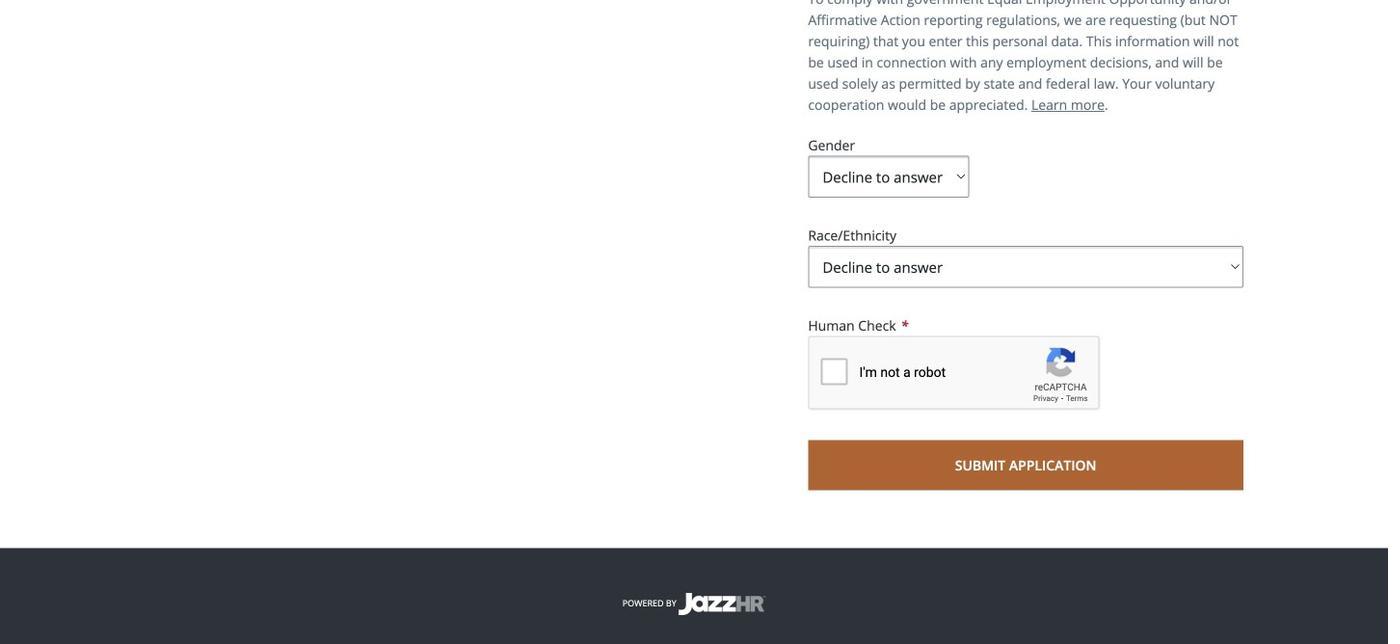 Task type: locate. For each thing, give the bounding box(es) containing it.
jazzhr image
[[679, 593, 766, 615]]



Task type: vqa. For each thing, say whether or not it's contained in the screenshot.
JazzHr image
yes



